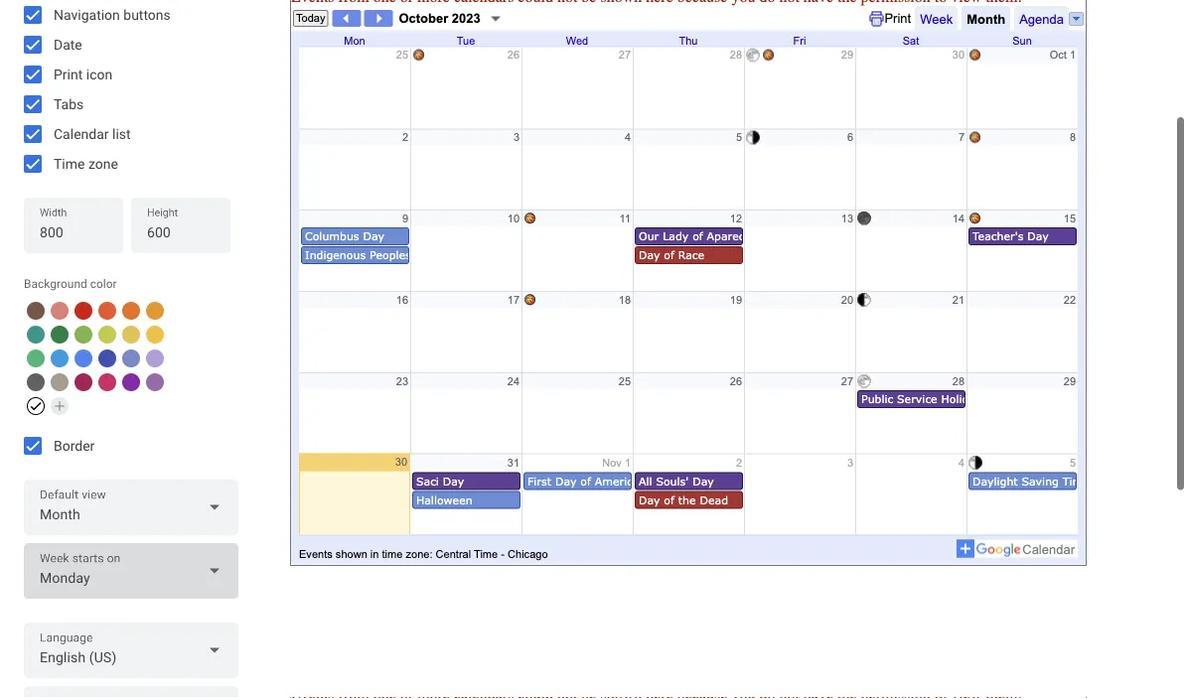 Task type: locate. For each thing, give the bounding box(es) containing it.
birch menu item
[[51, 374, 69, 392]]

pumpkin menu item
[[122, 302, 140, 320]]

calendar
[[54, 126, 109, 142]]

tomato menu item
[[75, 302, 92, 320]]

citron menu item
[[122, 326, 140, 344]]

cobalt menu item
[[75, 350, 92, 368]]

color
[[90, 277, 117, 291]]

sage menu item
[[27, 350, 45, 368]]

cocoa menu item
[[27, 302, 45, 320]]

mango menu item
[[146, 302, 164, 320]]

grape menu item
[[122, 374, 140, 392]]

icon
[[86, 66, 112, 83]]

tabs
[[54, 96, 84, 112]]

tangerine menu item
[[98, 302, 116, 320]]

lavender menu item
[[122, 350, 140, 368]]

calendar list
[[54, 126, 131, 142]]

print
[[54, 66, 83, 83]]

None field
[[24, 480, 239, 536], [24, 544, 239, 599], [24, 623, 239, 679], [24, 480, 239, 536], [24, 544, 239, 599], [24, 623, 239, 679]]

navigation buttons
[[54, 6, 171, 23]]

blueberry menu item
[[98, 350, 116, 368]]

navigation
[[54, 6, 120, 23]]

None number field
[[40, 219, 107, 247], [147, 219, 215, 247], [40, 219, 107, 247], [147, 219, 215, 247]]

buttons
[[124, 6, 171, 23]]

add custom color menu item
[[51, 398, 69, 415]]

cherry blossom menu item
[[98, 374, 116, 392]]

border
[[54, 438, 95, 454]]



Task type: vqa. For each thing, say whether or not it's contained in the screenshot.
list
yes



Task type: describe. For each thing, give the bounding box(es) containing it.
basil menu item
[[51, 326, 69, 344]]

print icon
[[54, 66, 112, 83]]

background
[[24, 277, 87, 291]]

zone
[[88, 156, 118, 172]]

graphite menu item
[[27, 374, 45, 392]]

time
[[54, 156, 85, 172]]

amethyst menu item
[[146, 374, 164, 392]]

wisteria menu item
[[146, 350, 164, 368]]

eucalyptus menu item
[[27, 326, 45, 344]]

pistachio menu item
[[75, 326, 92, 344]]

avocado menu item
[[98, 326, 116, 344]]

time zone
[[54, 156, 118, 172]]

peacock menu item
[[51, 350, 69, 368]]

list
[[112, 126, 131, 142]]

flamingo menu item
[[51, 302, 69, 320]]

calendar color menu item
[[27, 398, 45, 415]]

banana menu item
[[146, 326, 164, 344]]

radicchio menu item
[[75, 374, 92, 392]]

background color
[[24, 277, 117, 291]]

date
[[54, 36, 82, 53]]



